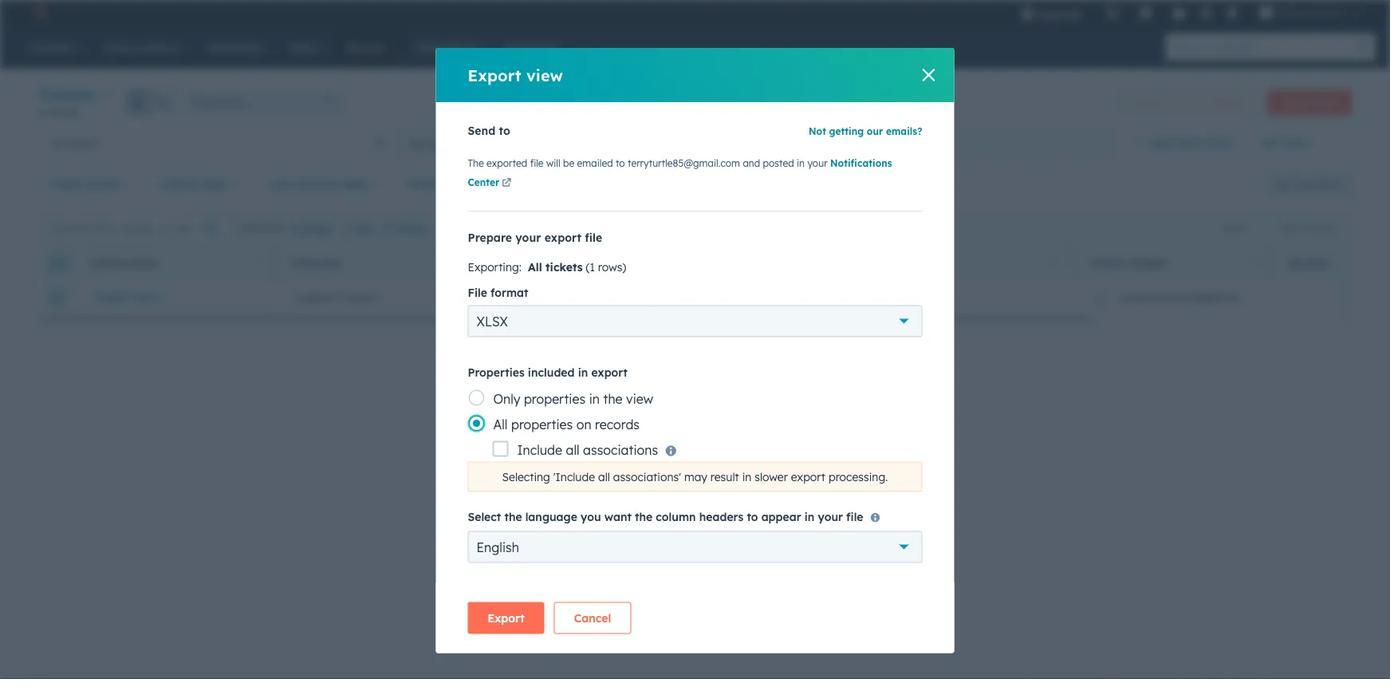 Task type: locate. For each thing, give the bounding box(es) containing it.
select
[[468, 510, 501, 524]]

hubspot image
[[29, 3, 48, 22]]

calling icon image
[[1106, 6, 1120, 21]]

1 horizontal spatial edit
[[1281, 222, 1298, 234]]

all right 'include
[[598, 470, 610, 484]]

edit left columns
[[1281, 222, 1298, 234]]

1 right test
[[158, 290, 164, 304]]

1 horizontal spatial all
[[598, 470, 610, 484]]

your down unassigned tickets
[[808, 157, 828, 169]]

prev
[[604, 334, 629, 348]]

to up (0) on the left top of page
[[616, 157, 625, 169]]

tickets down record
[[67, 136, 101, 150]]

associations
[[583, 442, 658, 458]]

2 horizontal spatial to
[[747, 510, 759, 524]]

all inside button
[[51, 136, 64, 150]]

upgrade image
[[1021, 7, 1035, 22]]

help image
[[1173, 7, 1187, 22]]

support pipeline button
[[275, 281, 474, 313]]

all views
[[1263, 136, 1311, 150]]

the right select
[[505, 510, 522, 524]]

notifications center
[[468, 157, 893, 188]]

your
[[808, 157, 828, 169], [516, 231, 541, 245], [818, 510, 843, 524]]

2 vertical spatial your
[[818, 510, 843, 524]]

1 horizontal spatial date
[[342, 177, 367, 191]]

activity
[[296, 177, 339, 191]]

0 vertical spatial export button
[[1210, 217, 1261, 238]]

the right the want
[[635, 510, 653, 524]]

1 horizontal spatial owner
[[1129, 257, 1167, 269]]

send
[[468, 124, 496, 138]]

cancel
[[574, 611, 612, 625]]

exporting:
[[468, 260, 522, 274]]

create ticket button
[[1268, 90, 1353, 115]]

file up '(1'
[[585, 231, 603, 245]]

2 horizontal spatial the
[[635, 510, 653, 524]]

2 date from the left
[[342, 177, 367, 191]]

1 vertical spatial export
[[592, 365, 628, 379]]

0 vertical spatial your
[[808, 157, 828, 169]]

all left pipelines
[[193, 96, 204, 108]]

0 horizontal spatial press to sort. element
[[254, 257, 260, 270]]

export down prev button on the left of page
[[592, 365, 628, 379]]

edit for edit
[[354, 222, 373, 234]]

create date button
[[151, 168, 249, 200]]

1 edit from the left
[[1281, 222, 1298, 234]]

will
[[547, 157, 561, 169]]

0 horizontal spatial export button
[[468, 602, 545, 634]]

appear
[[762, 510, 802, 524]]

create down all tickets button
[[162, 177, 199, 191]]

columns
[[1301, 222, 1338, 234]]

1 vertical spatial create
[[162, 177, 199, 191]]

ticket status
[[492, 257, 567, 269]]

date down all tickets button
[[202, 177, 228, 191]]

all down prepare your export file
[[528, 260, 542, 274]]

0 horizontal spatial all
[[566, 442, 580, 458]]

0 vertical spatial create
[[1281, 97, 1311, 109]]

2 press to sort. element from the left
[[1052, 257, 1058, 270]]

actions
[[1133, 97, 1166, 109]]

export
[[468, 65, 522, 85], [1220, 222, 1250, 234], [488, 611, 525, 625]]

export right 'slower'
[[791, 470, 826, 484]]

1 horizontal spatial ticket owner
[[1091, 257, 1167, 269]]

column header
[[674, 246, 874, 281]]

press to sort. element
[[254, 257, 260, 270], [1052, 257, 1058, 270], [1252, 257, 1258, 270]]

1 link opens in a new window image from the top
[[502, 176, 512, 191]]

search button
[[1349, 34, 1377, 61]]

date
[[202, 177, 228, 191], [342, 177, 367, 191]]

create
[[1281, 97, 1311, 109], [162, 177, 199, 191], [448, 222, 480, 234]]

edit left delete 'button'
[[354, 222, 373, 234]]

not getting our emails? button
[[809, 124, 923, 138]]

marketplaces button
[[1130, 0, 1163, 26]]

all inside properties included in export element
[[494, 416, 508, 432]]

add
[[1150, 136, 1172, 150]]

include all associations
[[517, 442, 658, 458]]

export
[[545, 231, 582, 245], [592, 365, 628, 379], [791, 470, 826, 484]]

export down english on the left bottom of page
[[488, 611, 525, 625]]

properties up include
[[511, 416, 573, 432]]

create inside "popup button"
[[162, 177, 199, 191]]

not getting our emails?
[[809, 125, 923, 137]]

last activity date
[[269, 177, 367, 191]]

the
[[468, 157, 484, 169]]

pipeline inside support pipeline button
[[340, 290, 381, 304]]

1 for 1
[[640, 334, 647, 348]]

2 horizontal spatial export
[[791, 470, 826, 484]]

create for create date
[[162, 177, 199, 191]]

0 horizontal spatial owner
[[86, 177, 121, 191]]

in up "only properties in the view"
[[578, 365, 588, 379]]

to left appear
[[747, 510, 759, 524]]

link opens in a new window image
[[502, 176, 512, 191], [502, 179, 512, 188]]

to right send
[[499, 124, 511, 138]]

english button
[[468, 531, 923, 563]]

close image
[[923, 69, 936, 81]]

1
[[38, 106, 43, 118], [237, 222, 241, 234], [158, 290, 164, 304], [640, 334, 647, 348]]

2 vertical spatial export
[[791, 470, 826, 484]]

1 vertical spatial to
[[616, 157, 625, 169]]

Search ID, name, or description search field
[[42, 213, 231, 242]]

1 vertical spatial file
[[585, 231, 603, 245]]

menu item
[[1094, 0, 1098, 26]]

2 horizontal spatial press to sort. element
[[1252, 257, 1258, 270]]

0 vertical spatial ticket owner
[[49, 177, 121, 191]]

ticket name
[[89, 257, 157, 269]]

all for views
[[1263, 136, 1277, 150]]

all down 1 record
[[51, 136, 64, 150]]

pipeline up the "support"
[[293, 257, 340, 269]]

your for the exported file will be emailed to terryturtle85@gmail.com and posted in your
[[808, 157, 828, 169]]

2 edit from the left
[[354, 222, 373, 234]]

0 vertical spatial all
[[566, 442, 580, 458]]

notifications image
[[1226, 7, 1241, 22]]

export up send to
[[468, 65, 522, 85]]

(1
[[586, 260, 595, 274]]

view inside 'save view' button
[[1319, 178, 1339, 190]]

tickets up the
[[458, 136, 493, 150]]

menu
[[1010, 0, 1372, 26]]

create tasks
[[448, 222, 508, 234]]

can
[[1301, 6, 1319, 19]]

2 - from the left
[[897, 290, 901, 304]]

save view button
[[1266, 172, 1353, 197]]

1 left selected
[[237, 222, 241, 234]]

prepare your export file
[[468, 231, 603, 245]]

all
[[193, 96, 204, 108], [1263, 136, 1277, 150], [51, 136, 64, 150], [528, 260, 542, 274], [494, 416, 508, 432]]

1 horizontal spatial export
[[592, 365, 628, 379]]

date inside popup button
[[342, 177, 367, 191]]

owner
[[86, 177, 121, 191], [1129, 257, 1167, 269]]

add view (3/5)
[[1150, 136, 1232, 150]]

create left ticket
[[1281, 97, 1311, 109]]

next
[[658, 334, 684, 348]]

1 vertical spatial owner
[[1129, 257, 1167, 269]]

1 date from the left
[[202, 177, 228, 191]]

export button for edit columns
[[1210, 217, 1261, 238]]

pipeline right the "support"
[[340, 290, 381, 304]]

your down processing.
[[818, 510, 843, 524]]

properties for on
[[511, 416, 573, 432]]

all down all properties on records
[[566, 442, 580, 458]]

all left views
[[1263, 136, 1277, 150]]

0 horizontal spatial date
[[202, 177, 228, 191]]

your for select the language you want the column headers to appear in your file
[[818, 510, 843, 524]]

create ticket
[[1281, 97, 1339, 109]]

new (support pipeline) button
[[474, 281, 674, 313]]

test
[[132, 290, 154, 304]]

0 vertical spatial owner
[[86, 177, 121, 191]]

export button down english on the left bottom of page
[[468, 602, 545, 634]]

actions button
[[1120, 90, 1189, 115]]

my open tickets button
[[397, 127, 756, 159]]

1 vertical spatial export button
[[468, 602, 545, 634]]

1 vertical spatial export
[[1220, 222, 1250, 234]]

the exported file will be emailed to terryturtle85@gmail.com and posted in your
[[468, 157, 831, 169]]

3 press to sort. element from the left
[[1252, 257, 1258, 270]]

export up status
[[545, 231, 582, 245]]

language
[[526, 510, 578, 524]]

properties down included
[[524, 391, 586, 407]]

to
[[499, 124, 511, 138], [616, 157, 625, 169], [747, 510, 759, 524]]

support
[[294, 290, 337, 304]]

add view (3/5) button
[[1122, 127, 1252, 159]]

2 horizontal spatial create
[[1281, 97, 1311, 109]]

0 vertical spatial export
[[545, 231, 582, 245]]

1 right prev
[[640, 334, 647, 348]]

create inside tickets banner
[[1281, 97, 1311, 109]]

processing.
[[829, 470, 888, 484]]

assign button
[[288, 221, 332, 235]]

in
[[797, 157, 805, 169], [578, 365, 588, 379], [589, 391, 600, 407], [743, 470, 752, 484], [805, 510, 815, 524]]

1 horizontal spatial to
[[616, 157, 625, 169]]

tickets up notifications
[[834, 136, 869, 150]]

0 vertical spatial properties
[[524, 391, 586, 407]]

1 horizontal spatial export button
[[1210, 217, 1261, 238]]

edit inside button
[[354, 222, 373, 234]]

views
[[1280, 136, 1311, 150]]

settings image
[[1199, 7, 1214, 21]]

file
[[530, 157, 544, 169], [585, 231, 603, 245], [847, 510, 864, 524]]

2 vertical spatial create
[[448, 222, 480, 234]]

export for edit columns
[[1220, 222, 1250, 234]]

0 horizontal spatial ticket owner
[[49, 177, 121, 191]]

view right save
[[1319, 178, 1339, 190]]

terry turtle image
[[1260, 6, 1274, 20]]

tasks
[[483, 222, 508, 234]]

view right add
[[1175, 136, 1201, 150]]

marketplaces image
[[1139, 7, 1154, 22]]

0 vertical spatial file
[[530, 157, 544, 169]]

date right 'activity'
[[342, 177, 367, 191]]

1 horizontal spatial file
[[585, 231, 603, 245]]

properties for in
[[524, 391, 586, 407]]

0 horizontal spatial edit
[[354, 222, 373, 234]]

exported
[[487, 157, 528, 169]]

1 vertical spatial properties
[[511, 416, 573, 432]]

file down processing.
[[847, 510, 864, 524]]

new
[[494, 290, 517, 304]]

want
[[605, 510, 632, 524]]

ticket owner inside popup button
[[49, 177, 121, 191]]

date inside "popup button"
[[202, 177, 228, 191]]

2 vertical spatial export
[[488, 611, 525, 625]]

0 horizontal spatial create
[[162, 177, 199, 191]]

1 - from the left
[[893, 290, 897, 304]]

create left tasks
[[448, 222, 480, 234]]

next button
[[652, 331, 719, 352]]

1 vertical spatial ticket owner
[[1091, 257, 1167, 269]]

2 vertical spatial file
[[847, 510, 864, 524]]

settings link
[[1197, 4, 1217, 21]]

xlsx
[[477, 313, 508, 329]]

1 horizontal spatial the
[[604, 391, 623, 407]]

ticket owner
[[49, 177, 121, 191], [1091, 257, 1167, 269]]

import
[[1213, 97, 1245, 109]]

view inside add view (3/5) popup button
[[1175, 136, 1201, 150]]

all
[[566, 442, 580, 458], [598, 470, 610, 484]]

edit
[[1281, 222, 1298, 234], [354, 222, 373, 234]]

new (support pipeline)
[[494, 290, 615, 304]]

view up my open tickets button
[[527, 65, 563, 85]]

be
[[563, 157, 575, 169]]

0 horizontal spatial export
[[545, 231, 582, 245]]

you
[[581, 510, 601, 524]]

and
[[743, 157, 761, 169]]

in up the on on the left of page
[[589, 391, 600, 407]]

all down only
[[494, 416, 508, 432]]

1 vertical spatial pipeline
[[340, 290, 381, 304]]

create for create tasks
[[448, 222, 480, 234]]

1 inside button
[[640, 334, 647, 348]]

group
[[126, 89, 176, 115]]

1 horizontal spatial create
[[448, 222, 480, 234]]

edit inside button
[[1281, 222, 1298, 234]]

edit columns
[[1281, 222, 1338, 234]]

the up records on the left bottom of the page
[[604, 391, 623, 407]]

in right appear
[[805, 510, 815, 524]]

all inside popup button
[[193, 96, 204, 108]]

file left will in the left of the page
[[530, 157, 544, 169]]

pagination navigation
[[574, 331, 719, 352]]

1 vertical spatial all
[[598, 470, 610, 484]]

0 horizontal spatial to
[[499, 124, 511, 138]]

1 left record
[[38, 106, 43, 118]]

0 vertical spatial to
[[499, 124, 511, 138]]

export button left edit columns button at the top of the page
[[1210, 217, 1261, 238]]

import button
[[1199, 90, 1258, 115]]

view up records on the left bottom of the page
[[626, 391, 654, 407]]

1 inside tickets banner
[[38, 106, 43, 118]]

export left edit columns button at the top of the page
[[1220, 222, 1250, 234]]

export view
[[468, 65, 563, 85]]

your up the ticket status
[[516, 231, 541, 245]]

properties included in export element
[[468, 385, 923, 492]]

tickets left '(1'
[[546, 260, 583, 274]]

1 horizontal spatial press to sort. element
[[1052, 257, 1058, 270]]



Task type: vqa. For each thing, say whether or not it's contained in the screenshot.
the Pipeline)
yes



Task type: describe. For each thing, give the bounding box(es) containing it.
delete button
[[383, 221, 426, 235]]

advanced filters (0)
[[509, 177, 619, 191]]

included
[[528, 365, 575, 379]]

in down unassigned
[[797, 157, 805, 169]]

status
[[531, 257, 567, 269]]

all for pipelines
[[193, 96, 204, 108]]

0 vertical spatial pipeline
[[293, 257, 340, 269]]

edit button
[[341, 221, 373, 235]]

format
[[491, 285, 529, 299]]

1 vertical spatial your
[[516, 231, 541, 245]]

ticket inside ticket owner popup button
[[49, 177, 83, 191]]

save
[[1294, 178, 1316, 190]]

selecting
[[502, 470, 551, 484]]

today at 4:41 pm button
[[674, 281, 873, 313]]

send to
[[468, 124, 511, 138]]

slower
[[755, 470, 788, 484]]

file
[[468, 285, 488, 299]]

all for tickets
[[51, 136, 64, 150]]

english
[[477, 539, 519, 555]]

(3/5)
[[1204, 136, 1232, 150]]

export view dialog
[[436, 48, 955, 653]]

name
[[128, 257, 157, 269]]

source
[[1290, 257, 1330, 269]]

1 press to sort. element from the left
[[254, 257, 260, 270]]

create date
[[162, 177, 228, 191]]

selected
[[244, 222, 281, 234]]

save view
[[1294, 178, 1339, 190]]

result
[[711, 470, 740, 484]]

pm
[[767, 290, 783, 304]]

open
[[429, 136, 455, 150]]

4:41
[[742, 290, 764, 304]]

all tickets
[[51, 136, 101, 150]]

column
[[656, 510, 696, 524]]

unassigned
[[769, 136, 831, 150]]

file format
[[468, 285, 529, 299]]

all for properties
[[494, 416, 508, 432]]

pipeline)
[[570, 290, 615, 304]]

per
[[745, 334, 764, 348]]

create for create ticket
[[1281, 97, 1311, 109]]

owner inside popup button
[[86, 177, 121, 191]]

2 horizontal spatial file
[[847, 510, 864, 524]]

my
[[410, 136, 425, 150]]

records
[[595, 416, 640, 432]]

it!
[[1337, 6, 1346, 19]]

delete
[[395, 222, 426, 234]]

ticket owner button
[[38, 168, 142, 200]]

hubspot link
[[19, 3, 60, 22]]

edit for edit columns
[[1281, 222, 1298, 234]]

selecting 'include all associations' may result in slower export processing.
[[502, 470, 888, 484]]

export for cancel
[[488, 611, 525, 625]]

0 vertical spatial export
[[468, 65, 522, 85]]

getting
[[830, 125, 864, 137]]

at
[[728, 290, 739, 304]]

tickets button
[[38, 83, 110, 106]]

all properties on records
[[494, 416, 640, 432]]

tickets inside export view dialog
[[546, 260, 583, 274]]

our
[[867, 125, 884, 137]]

2 link opens in a new window image from the top
[[502, 179, 512, 188]]

view for save
[[1319, 178, 1339, 190]]

select the language you want the column headers to appear in your file
[[468, 510, 864, 524]]

menu containing vhs can fix it!
[[1010, 0, 1372, 26]]

record
[[46, 106, 77, 118]]

export button for cancel
[[468, 602, 545, 634]]

emails?
[[887, 125, 923, 137]]

emailed
[[577, 157, 613, 169]]

center
[[468, 176, 500, 188]]

fix
[[1322, 6, 1334, 19]]

tickets banner
[[38, 83, 1353, 127]]

1 record
[[38, 106, 77, 118]]

25 per page button
[[719, 326, 817, 357]]

the inside properties included in export element
[[604, 391, 623, 407]]

exporting: all tickets (1 rows)
[[468, 260, 627, 274]]

'include
[[554, 470, 595, 484]]

(support
[[520, 290, 567, 304]]

unassigned tickets
[[769, 136, 869, 150]]

1 selected
[[237, 222, 281, 234]]

priority
[[409, 177, 451, 191]]

only
[[494, 391, 521, 407]]

prepare
[[468, 231, 512, 245]]

prev button
[[574, 331, 635, 352]]

advanced filters (0) button
[[482, 168, 630, 200]]

group inside tickets banner
[[126, 89, 176, 115]]

2 vertical spatial to
[[747, 510, 759, 524]]

last
[[269, 177, 293, 191]]

ticket test 1
[[95, 290, 164, 304]]

terryturtle85@gmail.com
[[628, 157, 741, 169]]

all pipelines button
[[186, 89, 345, 115]]

view for add
[[1175, 136, 1201, 150]]

priority button
[[398, 168, 472, 200]]

on
[[577, 416, 592, 432]]

1 for 1 selected
[[237, 222, 241, 234]]

1 for 1 record
[[38, 106, 43, 118]]

all views link
[[1252, 127, 1322, 159]]

Search HubSpot search field
[[1167, 34, 1362, 61]]

ticket test 1 link
[[95, 290, 255, 304]]

0 horizontal spatial the
[[505, 510, 522, 524]]

view for export
[[527, 65, 563, 85]]

view inside properties included in export element
[[626, 391, 654, 407]]

search image
[[1357, 41, 1369, 53]]

tickets
[[38, 85, 95, 105]]

in right result
[[743, 470, 752, 484]]

all tickets button
[[38, 127, 397, 159]]

0 horizontal spatial file
[[530, 157, 544, 169]]

today at 4:41 pm
[[693, 290, 783, 304]]

25
[[729, 334, 742, 348]]

page
[[767, 334, 796, 348]]

include
[[517, 442, 563, 458]]

help button
[[1166, 0, 1193, 26]]

assign
[[301, 222, 332, 234]]

today
[[693, 290, 725, 304]]

associations'
[[614, 470, 681, 484]]

-- button
[[873, 281, 1072, 313]]

last activity date button
[[259, 168, 389, 200]]



